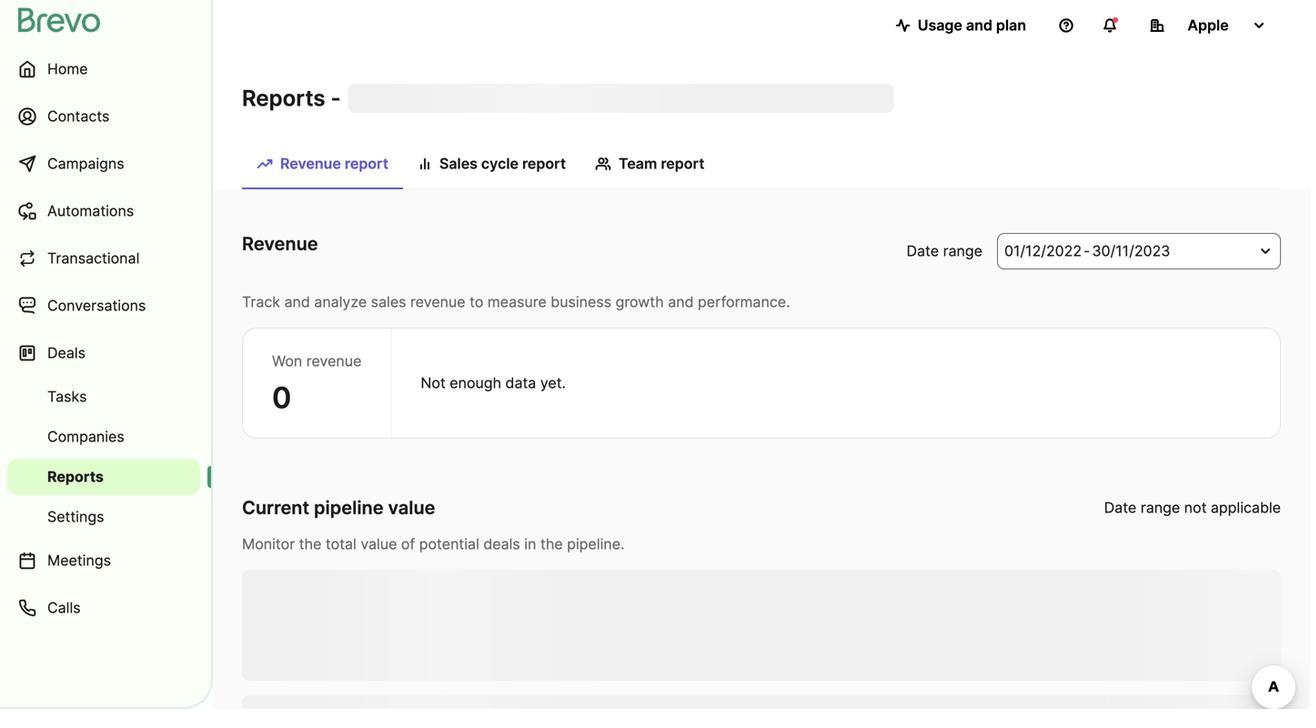 Task type: locate. For each thing, give the bounding box(es) containing it.
tasks link
[[7, 379, 200, 415]]

2 horizontal spatial report
[[661, 155, 705, 172]]

1 vertical spatial reports
[[47, 468, 104, 486]]

revenue
[[411, 293, 466, 311], [307, 352, 362, 370]]

-
[[331, 85, 341, 112], [1084, 242, 1091, 260]]

and inside button
[[967, 16, 993, 34]]

cycle
[[481, 155, 519, 172]]

0 horizontal spatial range
[[944, 242, 983, 260]]

0 horizontal spatial the
[[299, 535, 322, 553]]

- for reports
[[331, 85, 341, 112]]

1 vertical spatial revenue
[[307, 352, 362, 370]]

1 horizontal spatial report
[[522, 155, 566, 172]]

revenue inside tab list
[[280, 155, 341, 172]]

revenue
[[280, 155, 341, 172], [242, 233, 318, 255]]

1 horizontal spatial reports
[[242, 85, 325, 112]]

range
[[944, 242, 983, 260], [1141, 499, 1181, 517]]

analyze
[[314, 293, 367, 311]]

0 horizontal spatial report
[[345, 155, 389, 172]]

and
[[967, 16, 993, 34], [284, 293, 310, 311], [668, 293, 694, 311]]

revenue for revenue report
[[280, 155, 341, 172]]

0 horizontal spatial date
[[907, 242, 939, 260]]

value up of
[[388, 497, 436, 519]]

sales
[[371, 293, 406, 311]]

1 vertical spatial -
[[1084, 242, 1091, 260]]

usage and plan button
[[882, 7, 1041, 44]]

pipeline
[[314, 497, 384, 519]]

range left 01/12/2022
[[944, 242, 983, 260]]

1 horizontal spatial range
[[1141, 499, 1181, 517]]

settings link
[[7, 499, 200, 535]]

range left not
[[1141, 499, 1181, 517]]

home
[[47, 60, 88, 78]]

measure
[[488, 293, 547, 311]]

0 vertical spatial revenue
[[280, 155, 341, 172]]

report
[[345, 155, 389, 172], [522, 155, 566, 172], [661, 155, 705, 172]]

report for team report
[[661, 155, 705, 172]]

reports
[[242, 85, 325, 112], [47, 468, 104, 486]]

0 horizontal spatial revenue
[[307, 352, 362, 370]]

1 report from the left
[[345, 155, 389, 172]]

monitor
[[242, 535, 295, 553]]

0 horizontal spatial reports
[[47, 468, 104, 486]]

0 vertical spatial date
[[907, 242, 939, 260]]

the right in
[[541, 535, 563, 553]]

conversations link
[[7, 284, 200, 328]]

enough
[[450, 374, 502, 392]]

0 horizontal spatial and
[[284, 293, 310, 311]]

apple
[[1188, 16, 1229, 34]]

apple button
[[1136, 7, 1282, 44]]

total
[[326, 535, 357, 553]]

1 vertical spatial date
[[1105, 499, 1137, 517]]

current
[[242, 497, 310, 519]]

automations link
[[7, 189, 200, 233]]

not
[[421, 374, 446, 392]]

0 vertical spatial range
[[944, 242, 983, 260]]

reports inside reports link
[[47, 468, 104, 486]]

2 horizontal spatial and
[[967, 16, 993, 34]]

2 report from the left
[[522, 155, 566, 172]]

and for usage
[[967, 16, 993, 34]]

1 vertical spatial revenue
[[242, 233, 318, 255]]

0 vertical spatial -
[[331, 85, 341, 112]]

1 vertical spatial range
[[1141, 499, 1181, 517]]

30/11/2023
[[1093, 242, 1171, 260]]

tab list
[[242, 146, 1282, 189]]

meetings
[[47, 552, 111, 569]]

deals
[[47, 344, 86, 362]]

- up revenue report
[[331, 85, 341, 112]]

0 vertical spatial revenue
[[411, 293, 466, 311]]

0
[[272, 380, 292, 415]]

1 horizontal spatial date
[[1105, 499, 1137, 517]]

automations
[[47, 202, 134, 220]]

sales cycle report link
[[403, 146, 581, 188]]

track and analyze sales revenue to measure business growth and performance.
[[242, 293, 791, 311]]

reports up revenue report link
[[242, 85, 325, 112]]

companies
[[47, 428, 124, 446]]

date for date range not applicable
[[1105, 499, 1137, 517]]

revenue left to
[[411, 293, 466, 311]]

value
[[388, 497, 436, 519], [361, 535, 397, 553]]

01/12/2022 - 30/11/2023
[[1005, 242, 1171, 260]]

0 horizontal spatial -
[[331, 85, 341, 112]]

track
[[242, 293, 280, 311]]

1 horizontal spatial the
[[541, 535, 563, 553]]

and left the 'plan'
[[967, 16, 993, 34]]

calls
[[47, 599, 81, 617]]

monitor the total value of potential deals in the  pipeline.
[[242, 535, 625, 553]]

tasks
[[47, 388, 87, 406]]

2 the from the left
[[541, 535, 563, 553]]

1 horizontal spatial -
[[1084, 242, 1091, 260]]

revenue up track
[[242, 233, 318, 255]]

and right growth on the top of the page
[[668, 293, 694, 311]]

3 report from the left
[[661, 155, 705, 172]]

reports up settings
[[47, 468, 104, 486]]

revenue right won
[[307, 352, 362, 370]]

contacts link
[[7, 95, 200, 138]]

contacts
[[47, 107, 110, 125]]

- right 01/12/2022
[[1084, 242, 1091, 260]]

value left of
[[361, 535, 397, 553]]

0 vertical spatial reports
[[242, 85, 325, 112]]

conversations
[[47, 297, 146, 315]]

the
[[299, 535, 322, 553], [541, 535, 563, 553]]

date
[[907, 242, 939, 260], [1105, 499, 1137, 517]]

the left the total
[[299, 535, 322, 553]]

revenue down reports -
[[280, 155, 341, 172]]

deals
[[484, 535, 520, 553]]

and right track
[[284, 293, 310, 311]]

team report
[[619, 155, 705, 172]]



Task type: describe. For each thing, give the bounding box(es) containing it.
data
[[506, 374, 536, 392]]

revenue for revenue
[[242, 233, 318, 255]]

yet.
[[541, 374, 566, 392]]

- for 01/12/2022
[[1084, 242, 1091, 260]]

performance.
[[698, 293, 791, 311]]

companies link
[[7, 419, 200, 455]]

range for date range
[[944, 242, 983, 260]]

reports for reports -
[[242, 85, 325, 112]]

1 vertical spatial value
[[361, 535, 397, 553]]

date range
[[907, 242, 983, 260]]

reports for reports
[[47, 468, 104, 486]]

transactional
[[47, 249, 140, 267]]

usage
[[918, 16, 963, 34]]

current pipeline value
[[242, 497, 436, 519]]

applicable
[[1211, 499, 1282, 517]]

pipeline.
[[567, 535, 625, 553]]

campaigns
[[47, 155, 124, 172]]

sales cycle report
[[440, 155, 566, 172]]

range for date range not applicable
[[1141, 499, 1181, 517]]

revenue report link
[[242, 146, 403, 189]]

not enough data yet.
[[421, 374, 566, 392]]

settings
[[47, 508, 104, 526]]

potential
[[419, 535, 480, 553]]

in
[[525, 535, 537, 553]]

campaigns link
[[7, 142, 200, 186]]

meetings link
[[7, 539, 200, 583]]

reports -
[[242, 85, 341, 112]]

won revenue
[[272, 352, 362, 370]]

reports link
[[7, 459, 200, 495]]

date for date range
[[907, 242, 939, 260]]

deals link
[[7, 331, 200, 375]]

revenue report
[[280, 155, 389, 172]]

won
[[272, 352, 302, 370]]

calls link
[[7, 586, 200, 630]]

home link
[[7, 47, 200, 91]]

and for track
[[284, 293, 310, 311]]

0 vertical spatial value
[[388, 497, 436, 519]]

to
[[470, 293, 484, 311]]

team report link
[[581, 146, 719, 188]]

plan
[[997, 16, 1027, 34]]

not
[[1185, 499, 1207, 517]]

tab list containing revenue report
[[242, 146, 1282, 189]]

growth
[[616, 293, 664, 311]]

team
[[619, 155, 658, 172]]

1 horizontal spatial and
[[668, 293, 694, 311]]

usage and plan
[[918, 16, 1027, 34]]

sales
[[440, 155, 478, 172]]

report for revenue report
[[345, 155, 389, 172]]

business
[[551, 293, 612, 311]]

date range not applicable
[[1105, 499, 1282, 517]]

01/12/2022
[[1005, 242, 1082, 260]]

of
[[401, 535, 415, 553]]

1 the from the left
[[299, 535, 322, 553]]

1 horizontal spatial revenue
[[411, 293, 466, 311]]

transactional link
[[7, 237, 200, 280]]



Task type: vqa. For each thing, say whether or not it's contained in the screenshot.
rightmost 'your'
no



